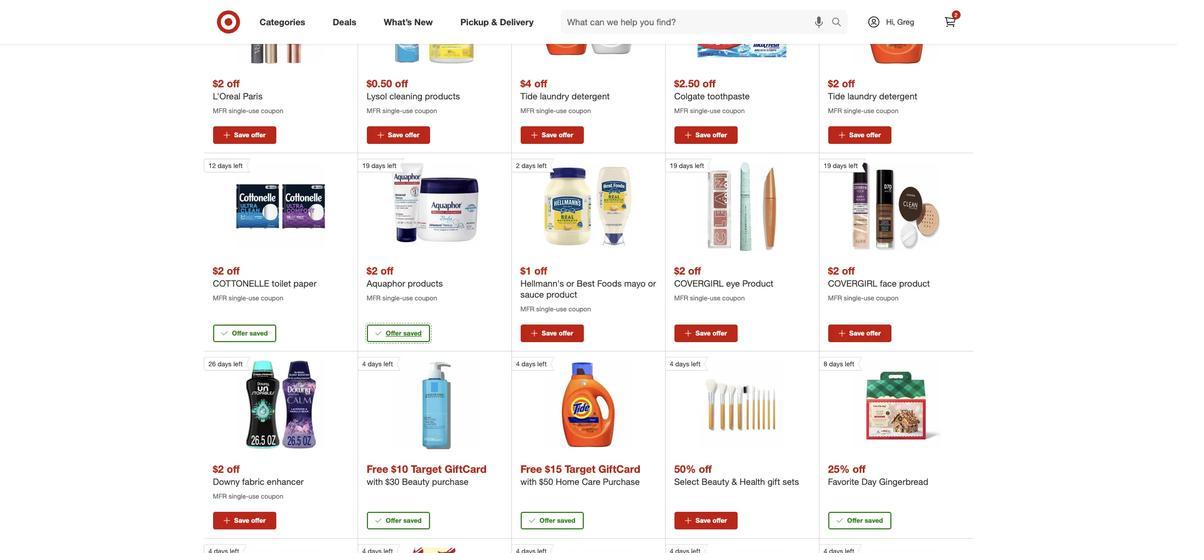 Task type: locate. For each thing, give the bounding box(es) containing it.
tide inside $2 off tide laundry detergent mfr single-use coupon
[[829, 91, 846, 102]]

1 giftcard from the left
[[445, 463, 487, 475]]

free inside free $10 target giftcard with $30 beauty purchase
[[367, 463, 389, 475]]

offer for $2 off l'oreal paris mfr single-use coupon
[[251, 131, 266, 139]]

offer down $0.50 off lysol cleaning products mfr single-use coupon
[[405, 131, 420, 139]]

coupon inside the $1 off hellmann's or best foods mayo or sauce product mfr single-use coupon
[[569, 305, 591, 313]]

offer saved button up 26 days left
[[213, 325, 276, 343]]

4 days left
[[363, 360, 393, 368], [516, 360, 547, 368], [670, 360, 701, 368]]

off for $2 off aquaphor products mfr single-use coupon
[[381, 264, 394, 277]]

laundry for $2 off
[[848, 91, 877, 102]]

save up 8 days left
[[850, 329, 865, 338]]

save offer button up 2 days left
[[521, 126, 584, 144]]

target inside free $10 target giftcard with $30 beauty purchase
[[411, 463, 442, 475]]

1 horizontal spatial with
[[521, 477, 537, 488]]

2 free from the left
[[521, 463, 543, 475]]

target for $10
[[411, 463, 442, 475]]

single- inside $4 off tide laundry detergent mfr single-use coupon
[[537, 107, 557, 115]]

save offer button down "$2 off covergirl eye product mfr single-use coupon"
[[675, 325, 738, 343]]

1 target from the left
[[411, 463, 442, 475]]

0 horizontal spatial 4
[[363, 360, 366, 368]]

save for $2.50 off colgate toothpaste mfr single-use coupon
[[696, 131, 711, 139]]

1 19 from the left
[[363, 162, 370, 170]]

single- inside '$2 off l'oreal paris mfr single-use coupon'
[[229, 107, 249, 115]]

offer saved up 26 days left
[[232, 329, 268, 338]]

12 days left
[[209, 162, 243, 170]]

save offer button for $1 off hellmann's or best foods mayo or sauce product mfr single-use coupon
[[521, 325, 584, 343]]

0 horizontal spatial 19 days left
[[363, 162, 397, 170]]

off for $0.50 off lysol cleaning products mfr single-use coupon
[[395, 77, 408, 89]]

products right the cleaning
[[425, 91, 460, 102]]

19
[[363, 162, 370, 170], [670, 162, 678, 170], [824, 162, 832, 170]]

2 days left
[[516, 162, 547, 170]]

pickup
[[461, 16, 489, 27]]

detergent inside $4 off tide laundry detergent mfr single-use coupon
[[572, 91, 610, 102]]

$2 inside $2 off covergirl face product mfr single-use coupon
[[829, 264, 840, 277]]

covergirl inside $2 off covergirl face product mfr single-use coupon
[[829, 278, 878, 289]]

tide
[[521, 91, 538, 102], [829, 91, 846, 102]]

1 vertical spatial &
[[732, 477, 738, 488]]

save up 2 days left
[[542, 131, 557, 139]]

what's new
[[384, 16, 433, 27]]

0 horizontal spatial covergirl
[[675, 278, 724, 289]]

giftcard up the purchase
[[445, 463, 487, 475]]

product right sauce
[[547, 289, 578, 300]]

free inside free $15 target giftcard with $50 home care purchase
[[521, 463, 543, 475]]

1 vertical spatial 2
[[516, 162, 520, 170]]

target up 'care'
[[565, 463, 596, 475]]

save offer for $2.50 off colgate toothpaste mfr single-use coupon
[[696, 131, 728, 139]]

save offer down fabric
[[234, 517, 266, 525]]

tide inside $4 off tide laundry detergent mfr single-use coupon
[[521, 91, 538, 102]]

off inside $2 off cottonelle toilet paper mfr single-use coupon
[[227, 264, 240, 277]]

1 horizontal spatial 4
[[516, 360, 520, 368]]

2 link
[[939, 10, 963, 34]]

1 horizontal spatial beauty
[[702, 477, 730, 488]]

1 4 days left from the left
[[363, 360, 393, 368]]

covergirl for covergirl face product
[[829, 278, 878, 289]]

offer saved down "$2 off aquaphor products mfr single-use coupon"
[[386, 329, 422, 338]]

$50
[[540, 477, 554, 488]]

off for $2 off l'oreal paris mfr single-use coupon
[[227, 77, 240, 89]]

gingerbread
[[880, 477, 929, 488]]

off inside $4 off tide laundry detergent mfr single-use coupon
[[535, 77, 548, 89]]

4 days left button for off
[[665, 357, 787, 450]]

& inside 50% off select beauty & health gift sets
[[732, 477, 738, 488]]

or left "best"
[[567, 278, 575, 289]]

& left 'health'
[[732, 477, 738, 488]]

4 for free $10 target giftcard
[[363, 360, 366, 368]]

giftcard inside free $15 target giftcard with $50 home care purchase
[[599, 463, 641, 475]]

coupon inside "$2 off aquaphor products mfr single-use coupon"
[[415, 294, 437, 302]]

off
[[227, 77, 240, 89], [395, 77, 408, 89], [535, 77, 548, 89], [703, 77, 716, 89], [842, 77, 855, 89], [227, 264, 240, 277], [381, 264, 394, 277], [535, 264, 548, 277], [689, 264, 702, 277], [842, 264, 855, 277], [227, 463, 240, 475], [699, 463, 712, 475], [853, 463, 866, 475]]

offer saved down 'day'
[[848, 517, 884, 525]]

offer for $2 off covergirl face product mfr single-use coupon
[[867, 329, 881, 338]]

single- inside $0.50 off lysol cleaning products mfr single-use coupon
[[383, 107, 403, 115]]

save offer button for $2.50 off colgate toothpaste mfr single-use coupon
[[675, 126, 738, 144]]

offer for off
[[848, 517, 863, 525]]

product right face
[[900, 278, 931, 289]]

or
[[567, 278, 575, 289], [648, 278, 656, 289]]

2 or from the left
[[648, 278, 656, 289]]

save offer down $4 off tide laundry detergent mfr single-use coupon
[[542, 131, 574, 139]]

$2 inside the $2 off downy fabric enhancer mfr single-use coupon
[[213, 463, 224, 475]]

1 horizontal spatial 19 days left
[[670, 162, 705, 170]]

off for $2 off covergirl eye product mfr single-use coupon
[[689, 264, 702, 277]]

off inside $2 off covergirl face product mfr single-use coupon
[[842, 264, 855, 277]]

save offer button up 12 days left
[[213, 126, 276, 144]]

offer saved button for off
[[829, 512, 892, 530]]

1 tide from the left
[[521, 91, 538, 102]]

2 horizontal spatial 4
[[670, 360, 674, 368]]

mfr inside the $1 off hellmann's or best foods mayo or sauce product mfr single-use coupon
[[521, 305, 535, 313]]

4 days left for free $15 target giftcard
[[516, 360, 547, 368]]

product
[[900, 278, 931, 289], [547, 289, 578, 300]]

mfr inside "$2 off aquaphor products mfr single-use coupon"
[[367, 294, 381, 302]]

offer saved
[[232, 329, 268, 338], [386, 329, 422, 338], [386, 517, 422, 525], [540, 517, 576, 525], [848, 517, 884, 525]]

single- inside $2 off tide laundry detergent mfr single-use coupon
[[844, 107, 864, 115]]

beauty down $10
[[402, 477, 430, 488]]

0 horizontal spatial detergent
[[572, 91, 610, 102]]

19 days left button for face
[[819, 159, 941, 251]]

1 horizontal spatial tide
[[829, 91, 846, 102]]

0 vertical spatial products
[[425, 91, 460, 102]]

4 days left button for $10
[[358, 357, 479, 450]]

mfr inside $2 off tide laundry detergent mfr single-use coupon
[[829, 107, 843, 115]]

0 horizontal spatial beauty
[[402, 477, 430, 488]]

saved down home
[[557, 517, 576, 525]]

save offer
[[234, 131, 266, 139], [388, 131, 420, 139], [542, 131, 574, 139], [696, 131, 728, 139], [850, 131, 881, 139], [542, 329, 574, 338], [696, 329, 728, 338], [850, 329, 881, 338], [234, 517, 266, 525], [696, 517, 728, 525]]

save offer down sauce
[[542, 329, 574, 338]]

coupon inside the $2 off downy fabric enhancer mfr single-use coupon
[[261, 493, 284, 501]]

1 horizontal spatial product
[[900, 278, 931, 289]]

offer down $30
[[386, 517, 402, 525]]

offer down the $1 off hellmann's or best foods mayo or sauce product mfr single-use coupon
[[559, 329, 574, 338]]

off inside the 25% off favorite day gingerbread
[[853, 463, 866, 475]]

2 tide from the left
[[829, 91, 846, 102]]

save down $2.50 off colgate toothpaste mfr single-use coupon
[[696, 131, 711, 139]]

2 laundry from the left
[[848, 91, 877, 102]]

2 with from the left
[[521, 477, 537, 488]]

save offer down $2 off tide laundry detergent mfr single-use coupon
[[850, 131, 881, 139]]

offer for $2.50 off colgate toothpaste mfr single-use coupon
[[713, 131, 728, 139]]

single- inside $2.50 off colgate toothpaste mfr single-use coupon
[[691, 107, 710, 115]]

offer for $2 off tide laundry detergent mfr single-use coupon
[[867, 131, 881, 139]]

left for covergirl eye product
[[695, 162, 705, 170]]

0 horizontal spatial tide
[[521, 91, 538, 102]]

offer saved button down 'day'
[[829, 512, 892, 530]]

detergent inside $2 off tide laundry detergent mfr single-use coupon
[[880, 91, 918, 102]]

2 detergent from the left
[[880, 91, 918, 102]]

search
[[827, 17, 853, 28]]

free
[[367, 463, 389, 475], [521, 463, 543, 475]]

offer down "$2 off covergirl eye product mfr single-use coupon"
[[713, 329, 728, 338]]

sets
[[783, 477, 800, 488]]

covergirl left face
[[829, 278, 878, 289]]

health
[[740, 477, 766, 488]]

1 horizontal spatial 19
[[670, 162, 678, 170]]

1 horizontal spatial 19 days left button
[[665, 159, 787, 251]]

single-
[[229, 107, 249, 115], [383, 107, 403, 115], [537, 107, 557, 115], [691, 107, 710, 115], [844, 107, 864, 115], [229, 294, 249, 302], [383, 294, 403, 302], [691, 294, 710, 302], [844, 294, 864, 302], [537, 305, 557, 313], [229, 493, 249, 501]]

0 horizontal spatial product
[[547, 289, 578, 300]]

offer down $2 off covergirl face product mfr single-use coupon on the right of the page
[[867, 329, 881, 338]]

save offer down paris
[[234, 131, 266, 139]]

offer up 26 days left
[[232, 329, 248, 338]]

1 horizontal spatial 4 days left
[[516, 360, 547, 368]]

offer down the $2 off downy fabric enhancer mfr single-use coupon
[[251, 517, 266, 525]]

target
[[411, 463, 442, 475], [565, 463, 596, 475]]

0 horizontal spatial giftcard
[[445, 463, 487, 475]]

save offer down the cleaning
[[388, 131, 420, 139]]

save down fabric
[[234, 517, 249, 525]]

12
[[209, 162, 216, 170]]

save offer button for $2 off covergirl face product mfr single-use coupon
[[829, 325, 892, 343]]

$10
[[392, 463, 408, 475]]

2 horizontal spatial 19 days left button
[[819, 159, 941, 251]]

save offer for $2 off covergirl eye product mfr single-use coupon
[[696, 329, 728, 338]]

covergirl left eye in the right bottom of the page
[[675, 278, 724, 289]]

save offer button for $4 off tide laundry detergent mfr single-use coupon
[[521, 126, 584, 144]]

off inside the $2 off downy fabric enhancer mfr single-use coupon
[[227, 463, 240, 475]]

what's
[[384, 16, 412, 27]]

giftcard for free $10 target giftcard
[[445, 463, 487, 475]]

offer down paris
[[251, 131, 266, 139]]

off for $2 off covergirl face product mfr single-use coupon
[[842, 264, 855, 277]]

1 4 from the left
[[363, 360, 366, 368]]

with inside free $10 target giftcard with $30 beauty purchase
[[367, 477, 383, 488]]

off inside $2 off tide laundry detergent mfr single-use coupon
[[842, 77, 855, 89]]

offer saved button
[[213, 325, 276, 343], [367, 325, 430, 343], [367, 512, 430, 530], [521, 512, 584, 530], [829, 512, 892, 530]]

19 days left
[[363, 162, 397, 170], [670, 162, 705, 170], [824, 162, 859, 170]]

1 horizontal spatial covergirl
[[829, 278, 878, 289]]

off inside $0.50 off lysol cleaning products mfr single-use coupon
[[395, 77, 408, 89]]

$2 for covergirl face product
[[829, 264, 840, 277]]

$2
[[213, 77, 224, 89], [829, 77, 840, 89], [213, 264, 224, 277], [367, 264, 378, 277], [675, 264, 686, 277], [829, 264, 840, 277], [213, 463, 224, 475]]

19 days left button for eye
[[665, 159, 787, 251]]

free up $50
[[521, 463, 543, 475]]

off for $2.50 off colgate toothpaste mfr single-use coupon
[[703, 77, 716, 89]]

2 giftcard from the left
[[599, 463, 641, 475]]

4 for 50% off
[[670, 360, 674, 368]]

save offer down $2.50 off colgate toothpaste mfr single-use coupon
[[696, 131, 728, 139]]

save offer for $2 off tide laundry detergent mfr single-use coupon
[[850, 131, 881, 139]]

save offer for $1 off hellmann's or best foods mayo or sauce product mfr single-use coupon
[[542, 329, 574, 338]]

1 4 days left button from the left
[[358, 357, 479, 450]]

0 horizontal spatial with
[[367, 477, 383, 488]]

25% off favorite day gingerbread
[[829, 463, 929, 488]]

1 free from the left
[[367, 463, 389, 475]]

left for covergirl face product
[[849, 162, 859, 170]]

laundry
[[540, 91, 570, 102], [848, 91, 877, 102]]

save offer button up 8 days left
[[829, 325, 892, 343]]

19 for covergirl face product
[[824, 162, 832, 170]]

1 vertical spatial products
[[408, 278, 443, 289]]

2 horizontal spatial 4 days left button
[[665, 357, 787, 450]]

2 horizontal spatial 19
[[824, 162, 832, 170]]

single- inside the $2 off downy fabric enhancer mfr single-use coupon
[[229, 493, 249, 501]]

offer saved button down $50
[[521, 512, 584, 530]]

0 horizontal spatial laundry
[[540, 91, 570, 102]]

target right $10
[[411, 463, 442, 475]]

1 horizontal spatial giftcard
[[599, 463, 641, 475]]

with left $50
[[521, 477, 537, 488]]

1 19 days left button from the left
[[358, 159, 479, 251]]

0 horizontal spatial free
[[367, 463, 389, 475]]

2 19 days left button from the left
[[665, 159, 787, 251]]

coupon inside $2 off tide laundry detergent mfr single-use coupon
[[877, 107, 899, 115]]

8 days left
[[824, 360, 855, 368]]

save offer for $2 off downy fabric enhancer mfr single-use coupon
[[234, 517, 266, 525]]

1 horizontal spatial laundry
[[848, 91, 877, 102]]

off inside $2.50 off colgate toothpaste mfr single-use coupon
[[703, 77, 716, 89]]

offer down favorite
[[848, 517, 863, 525]]

mfr inside $2 off covergirl face product mfr single-use coupon
[[829, 294, 843, 302]]

mfr
[[213, 107, 227, 115], [367, 107, 381, 115], [521, 107, 535, 115], [675, 107, 689, 115], [829, 107, 843, 115], [213, 294, 227, 302], [367, 294, 381, 302], [675, 294, 689, 302], [829, 294, 843, 302], [521, 305, 535, 313], [213, 493, 227, 501]]

1 19 days left from the left
[[363, 162, 397, 170]]

2 19 days left from the left
[[670, 162, 705, 170]]

mfr inside $0.50 off lysol cleaning products mfr single-use coupon
[[367, 107, 381, 115]]

offer down $50
[[540, 517, 556, 525]]

off for $4 off tide laundry detergent mfr single-use coupon
[[535, 77, 548, 89]]

0 vertical spatial &
[[492, 16, 498, 27]]

3 4 days left button from the left
[[665, 357, 787, 450]]

save offer down "$2 off covergirl eye product mfr single-use coupon"
[[696, 329, 728, 338]]

19 days left button
[[358, 159, 479, 251], [665, 159, 787, 251], [819, 159, 941, 251]]

3 19 days left from the left
[[824, 162, 859, 170]]

coupon inside '$2 off l'oreal paris mfr single-use coupon'
[[261, 107, 284, 115]]

$4 off tide laundry detergent mfr single-use coupon
[[521, 77, 610, 115]]

save offer button down the cleaning
[[367, 126, 430, 144]]

coupon
[[261, 107, 284, 115], [415, 107, 437, 115], [569, 107, 591, 115], [723, 107, 745, 115], [877, 107, 899, 115], [261, 294, 284, 302], [415, 294, 437, 302], [723, 294, 745, 302], [877, 294, 899, 302], [569, 305, 591, 313], [261, 493, 284, 501]]

use inside "$2 off aquaphor products mfr single-use coupon"
[[403, 294, 413, 302]]

save offer button down $2 off tide laundry detergent mfr single-use coupon
[[829, 126, 892, 144]]

free up $30
[[367, 463, 389, 475]]

2 4 days left button from the left
[[511, 357, 633, 450]]

home
[[556, 477, 580, 488]]

$2.50
[[675, 77, 700, 89]]

products right aquaphor at the left of page
[[408, 278, 443, 289]]

4 days left button
[[358, 357, 479, 450], [511, 357, 633, 450], [665, 357, 787, 450]]

off for 25% off favorite day gingerbread
[[853, 463, 866, 475]]

0 horizontal spatial 19
[[363, 162, 370, 170]]

what's new link
[[375, 10, 447, 34]]

$2 inside '$2 off l'oreal paris mfr single-use coupon'
[[213, 77, 224, 89]]

offer saved down home
[[540, 517, 576, 525]]

0 horizontal spatial 19 days left button
[[358, 159, 479, 251]]

deals link
[[324, 10, 370, 34]]

offer down $2 off tide laundry detergent mfr single-use coupon
[[867, 131, 881, 139]]

save down sauce
[[542, 329, 557, 338]]

days for downy fabric enhancer
[[218, 360, 232, 368]]

use inside $2.50 off colgate toothpaste mfr single-use coupon
[[710, 107, 721, 115]]

fabric
[[242, 477, 265, 488]]

3 19 days left button from the left
[[819, 159, 941, 251]]

1 beauty from the left
[[402, 477, 430, 488]]

detergent for $4 off
[[572, 91, 610, 102]]

saved down free $10 target giftcard with $30 beauty purchase
[[404, 517, 422, 525]]

save up 12 days left
[[234, 131, 249, 139]]

3 4 days left from the left
[[670, 360, 701, 368]]

with inside free $15 target giftcard with $50 home care purchase
[[521, 477, 537, 488]]

or right the mayo
[[648, 278, 656, 289]]

offer saved button down $30
[[367, 512, 430, 530]]

0 horizontal spatial target
[[411, 463, 442, 475]]

off inside the $1 off hellmann's or best foods mayo or sauce product mfr single-use coupon
[[535, 264, 548, 277]]

save offer button
[[213, 126, 276, 144], [367, 126, 430, 144], [521, 126, 584, 144], [675, 126, 738, 144], [829, 126, 892, 144], [521, 325, 584, 343], [675, 325, 738, 343], [829, 325, 892, 343], [213, 512, 276, 530], [675, 512, 738, 530]]

3 4 from the left
[[670, 360, 674, 368]]

off inside "$2 off aquaphor products mfr single-use coupon"
[[381, 264, 394, 277]]

2 horizontal spatial 19 days left
[[824, 162, 859, 170]]

$2 inside "$2 off covergirl eye product mfr single-use coupon"
[[675, 264, 686, 277]]

0 horizontal spatial 2
[[516, 162, 520, 170]]

offer down aquaphor at the left of page
[[386, 329, 402, 338]]

2 target from the left
[[565, 463, 596, 475]]

use inside $2 off covergirl face product mfr single-use coupon
[[864, 294, 875, 302]]

$2 for cottonelle toilet paper
[[213, 264, 224, 277]]

offer saved down $30
[[386, 517, 422, 525]]

giftcard inside free $10 target giftcard with $30 beauty purchase
[[445, 463, 487, 475]]

1 covergirl from the left
[[675, 278, 724, 289]]

save offer button for $0.50 off lysol cleaning products mfr single-use coupon
[[367, 126, 430, 144]]

giftcard
[[445, 463, 487, 475], [599, 463, 641, 475]]

products inside "$2 off aquaphor products mfr single-use coupon"
[[408, 278, 443, 289]]

saved
[[250, 329, 268, 338], [404, 329, 422, 338], [404, 517, 422, 525], [557, 517, 576, 525], [865, 517, 884, 525]]

$15
[[545, 463, 562, 475]]

mfr inside $2.50 off colgate toothpaste mfr single-use coupon
[[675, 107, 689, 115]]

50%
[[675, 463, 696, 475]]

free $10 target giftcard with $30 beauty purchase
[[367, 463, 487, 488]]

l'oreal
[[213, 91, 241, 102]]

coupon inside "$2 off covergirl eye product mfr single-use coupon"
[[723, 294, 745, 302]]

mayo
[[625, 278, 646, 289]]

use inside $4 off tide laundry detergent mfr single-use coupon
[[557, 107, 567, 115]]

covergirl inside "$2 off covergirl eye product mfr single-use coupon"
[[675, 278, 724, 289]]

2 horizontal spatial 4 days left
[[670, 360, 701, 368]]

2 covergirl from the left
[[829, 278, 878, 289]]

saved down 'day'
[[865, 517, 884, 525]]

giftcard up purchase
[[599, 463, 641, 475]]

2 19 from the left
[[670, 162, 678, 170]]

3 19 from the left
[[824, 162, 832, 170]]

2 beauty from the left
[[702, 477, 730, 488]]

save for $1 off hellmann's or best foods mayo or sauce product mfr single-use coupon
[[542, 329, 557, 338]]

1 with from the left
[[367, 477, 383, 488]]

cleaning
[[390, 91, 423, 102]]

1 horizontal spatial or
[[648, 278, 656, 289]]

new
[[415, 16, 433, 27]]

save offer button down $2.50 off colgate toothpaste mfr single-use coupon
[[675, 126, 738, 144]]

$2 for downy fabric enhancer
[[213, 463, 224, 475]]

1 horizontal spatial detergent
[[880, 91, 918, 102]]

offer for $0.50 off lysol cleaning products mfr single-use coupon
[[405, 131, 420, 139]]

beauty right select
[[702, 477, 730, 488]]

offer down $4 off tide laundry detergent mfr single-use coupon
[[559, 131, 574, 139]]

0 horizontal spatial 4 days left button
[[358, 357, 479, 450]]

laundry inside $2 off tide laundry detergent mfr single-use coupon
[[848, 91, 877, 102]]

$2 inside $2 off tide laundry detergent mfr single-use coupon
[[829, 77, 840, 89]]

$2 inside "$2 off aquaphor products mfr single-use coupon"
[[367, 264, 378, 277]]

off inside 50% off select beauty & health gift sets
[[699, 463, 712, 475]]

single- inside $2 off cottonelle toilet paper mfr single-use coupon
[[229, 294, 249, 302]]

save for $0.50 off lysol cleaning products mfr single-use coupon
[[388, 131, 403, 139]]

giftcard for free $15 target giftcard
[[599, 463, 641, 475]]

1 horizontal spatial &
[[732, 477, 738, 488]]

1 detergent from the left
[[572, 91, 610, 102]]

toothpaste
[[708, 91, 750, 102]]

2 inside button
[[516, 162, 520, 170]]

save offer button down sauce
[[521, 325, 584, 343]]

with for free $10 target giftcard
[[367, 477, 383, 488]]

1 laundry from the left
[[540, 91, 570, 102]]

offer down toothpaste
[[713, 131, 728, 139]]

single- inside $2 off covergirl face product mfr single-use coupon
[[844, 294, 864, 302]]

use inside $2 off tide laundry detergent mfr single-use coupon
[[864, 107, 875, 115]]

products
[[425, 91, 460, 102], [408, 278, 443, 289]]

off inside "$2 off covergirl eye product mfr single-use coupon"
[[689, 264, 702, 277]]

0 horizontal spatial 4 days left
[[363, 360, 393, 368]]

$2 for tide laundry detergent
[[829, 77, 840, 89]]

left for with $50 home care purchase
[[538, 360, 547, 368]]

offer for $10
[[386, 517, 402, 525]]

$0.50 off lysol cleaning products mfr single-use coupon
[[367, 77, 460, 115]]

off inside '$2 off l'oreal paris mfr single-use coupon'
[[227, 77, 240, 89]]

use
[[249, 107, 259, 115], [403, 107, 413, 115], [557, 107, 567, 115], [710, 107, 721, 115], [864, 107, 875, 115], [249, 294, 259, 302], [403, 294, 413, 302], [710, 294, 721, 302], [864, 294, 875, 302], [557, 305, 567, 313], [249, 493, 259, 501]]

coupon inside $0.50 off lysol cleaning products mfr single-use coupon
[[415, 107, 437, 115]]

save offer up 8 days left
[[850, 329, 881, 338]]

4 days left button for $15
[[511, 357, 633, 450]]

laundry inside $4 off tide laundry detergent mfr single-use coupon
[[540, 91, 570, 102]]

save down the cleaning
[[388, 131, 403, 139]]

product inside $2 off covergirl face product mfr single-use coupon
[[900, 278, 931, 289]]

cottonelle
[[213, 278, 270, 289]]

saved for $15
[[557, 517, 576, 525]]

0 vertical spatial 2
[[955, 12, 958, 18]]

offer saved for $15
[[540, 517, 576, 525]]

& right pickup
[[492, 16, 498, 27]]

left for aquaphor products
[[387, 162, 397, 170]]

with left $30
[[367, 477, 383, 488]]

2 4 days left from the left
[[516, 360, 547, 368]]

0 horizontal spatial &
[[492, 16, 498, 27]]

save for $2 off l'oreal paris mfr single-use coupon
[[234, 131, 249, 139]]

favorite
[[829, 477, 860, 488]]

mfr inside "$2 off covergirl eye product mfr single-use coupon"
[[675, 294, 689, 302]]

save down "$2 off covergirl eye product mfr single-use coupon"
[[696, 329, 711, 338]]

save down $2 off tide laundry detergent mfr single-use coupon
[[850, 131, 865, 139]]

1 horizontal spatial target
[[565, 463, 596, 475]]

8
[[824, 360, 828, 368]]

products inside $0.50 off lysol cleaning products mfr single-use coupon
[[425, 91, 460, 102]]

offer
[[232, 329, 248, 338], [386, 329, 402, 338], [386, 517, 402, 525], [540, 517, 556, 525], [848, 517, 863, 525]]

4
[[363, 360, 366, 368], [516, 360, 520, 368], [670, 360, 674, 368]]

2 4 from the left
[[516, 360, 520, 368]]

sauce
[[521, 289, 544, 300]]

19 days left for aquaphor products
[[363, 162, 397, 170]]

with
[[367, 477, 383, 488], [521, 477, 537, 488]]

off for $1 off hellmann's or best foods mayo or sauce product mfr single-use coupon
[[535, 264, 548, 277]]

target inside free $15 target giftcard with $50 home care purchase
[[565, 463, 596, 475]]

1 horizontal spatial 2
[[955, 12, 958, 18]]

$2 inside $2 off cottonelle toilet paper mfr single-use coupon
[[213, 264, 224, 277]]

save offer button down fabric
[[213, 512, 276, 530]]

1 horizontal spatial free
[[521, 463, 543, 475]]

0 horizontal spatial or
[[567, 278, 575, 289]]

save for $4 off tide laundry detergent mfr single-use coupon
[[542, 131, 557, 139]]

1 horizontal spatial 4 days left button
[[511, 357, 633, 450]]

offer
[[251, 131, 266, 139], [405, 131, 420, 139], [559, 131, 574, 139], [713, 131, 728, 139], [867, 131, 881, 139], [559, 329, 574, 338], [713, 329, 728, 338], [867, 329, 881, 338], [251, 517, 266, 525], [713, 517, 728, 525]]



Task type: vqa. For each thing, say whether or not it's contained in the screenshot.
the Garden
no



Task type: describe. For each thing, give the bounding box(es) containing it.
19 days left button for products
[[358, 159, 479, 251]]

$0.50
[[367, 77, 392, 89]]

2 for 2 days left
[[516, 162, 520, 170]]

26
[[209, 360, 216, 368]]

hellmann's
[[521, 278, 564, 289]]

foods
[[598, 278, 622, 289]]

left for with $30 beauty purchase
[[384, 360, 393, 368]]

offer for $2 off covergirl eye product mfr single-use coupon
[[713, 329, 728, 338]]

paper
[[294, 278, 317, 289]]

left for favorite day gingerbread
[[846, 360, 855, 368]]

19 days left for covergirl face product
[[824, 162, 859, 170]]

1 or from the left
[[567, 278, 575, 289]]

off for 50% off select beauty & health gift sets
[[699, 463, 712, 475]]

covergirl for covergirl eye product
[[675, 278, 724, 289]]

19 for covergirl eye product
[[670, 162, 678, 170]]

aquaphor
[[367, 278, 406, 289]]

$2 off aquaphor products mfr single-use coupon
[[367, 264, 443, 302]]

days for select beauty & health gift sets
[[676, 360, 690, 368]]

save offer button for $2 off tide laundry detergent mfr single-use coupon
[[829, 126, 892, 144]]

saved for $10
[[404, 517, 422, 525]]

product inside the $1 off hellmann's or best foods mayo or sauce product mfr single-use coupon
[[547, 289, 578, 300]]

purchase
[[432, 477, 469, 488]]

beauty inside free $10 target giftcard with $30 beauty purchase
[[402, 477, 430, 488]]

What can we help you find? suggestions appear below search field
[[561, 10, 835, 34]]

$30
[[386, 477, 400, 488]]

12 days left button
[[204, 159, 325, 251]]

offer saved button for $15
[[521, 512, 584, 530]]

coupon inside $2 off cottonelle toilet paper mfr single-use coupon
[[261, 294, 284, 302]]

saved for off
[[865, 517, 884, 525]]

offer saved for $10
[[386, 517, 422, 525]]

save offer for $2 off covergirl face product mfr single-use coupon
[[850, 329, 881, 338]]

use inside the $2 off downy fabric enhancer mfr single-use coupon
[[249, 493, 259, 501]]

target for $15
[[565, 463, 596, 475]]

save offer button for $2 off downy fabric enhancer mfr single-use coupon
[[213, 512, 276, 530]]

save offer button for $2 off covergirl eye product mfr single-use coupon
[[675, 325, 738, 343]]

enhancer
[[267, 477, 304, 488]]

beauty inside 50% off select beauty & health gift sets
[[702, 477, 730, 488]]

offer for $15
[[540, 517, 556, 525]]

off for $2 off downy fabric enhancer mfr single-use coupon
[[227, 463, 240, 475]]

toilet
[[272, 278, 291, 289]]

single- inside the $1 off hellmann's or best foods mayo or sauce product mfr single-use coupon
[[537, 305, 557, 313]]

greg
[[898, 17, 915, 26]]

saved down "$2 off aquaphor products mfr single-use coupon"
[[404, 329, 422, 338]]

use inside $0.50 off lysol cleaning products mfr single-use coupon
[[403, 107, 413, 115]]

50% off select beauty & health gift sets
[[675, 463, 800, 488]]

mfr inside the $2 off downy fabric enhancer mfr single-use coupon
[[213, 493, 227, 501]]

save offer button for $2 off l'oreal paris mfr single-use coupon
[[213, 126, 276, 144]]

coupon inside $2 off covergirl face product mfr single-use coupon
[[877, 294, 899, 302]]

eye
[[727, 278, 740, 289]]

offer saved button down "$2 off aquaphor products mfr single-use coupon"
[[367, 325, 430, 343]]

save for $2 off downy fabric enhancer mfr single-use coupon
[[234, 517, 249, 525]]

$2 off covergirl eye product mfr single-use coupon
[[675, 264, 774, 302]]

lysol
[[367, 91, 387, 102]]

days for cottonelle toilet paper
[[218, 162, 232, 170]]

2 for 2
[[955, 12, 958, 18]]

offer saved for off
[[848, 517, 884, 525]]

offer saved button for $10
[[367, 512, 430, 530]]

downy
[[213, 477, 240, 488]]

offer for $4 off tide laundry detergent mfr single-use coupon
[[559, 131, 574, 139]]

free $15 target giftcard with $50 home care purchase
[[521, 463, 641, 488]]

days for favorite day gingerbread
[[830, 360, 844, 368]]

$2 for aquaphor products
[[367, 264, 378, 277]]

4 for free $15 target giftcard
[[516, 360, 520, 368]]

left for select beauty & health gift sets
[[692, 360, 701, 368]]

left for cottonelle toilet paper
[[234, 162, 243, 170]]

$2 for covergirl eye product
[[675, 264, 686, 277]]

save offer down select
[[696, 517, 728, 525]]

$4
[[521, 77, 532, 89]]

detergent for $2 off
[[880, 91, 918, 102]]

save for $2 off covergirl eye product mfr single-use coupon
[[696, 329, 711, 338]]

categories link
[[250, 10, 319, 34]]

deals
[[333, 16, 357, 27]]

$2 off downy fabric enhancer mfr single-use coupon
[[213, 463, 304, 501]]

save down select
[[696, 517, 711, 525]]

free for free $10 target giftcard
[[367, 463, 389, 475]]

select
[[675, 477, 700, 488]]

$2 off covergirl face product mfr single-use coupon
[[829, 264, 931, 302]]

4 days left for free $10 target giftcard
[[363, 360, 393, 368]]

tide for $2
[[829, 91, 846, 102]]

$2 off l'oreal paris mfr single-use coupon
[[213, 77, 284, 115]]

2 days left button
[[511, 159, 633, 251]]

with for free $15 target giftcard
[[521, 477, 537, 488]]

single- inside "$2 off covergirl eye product mfr single-use coupon"
[[691, 294, 710, 302]]

colgate
[[675, 91, 705, 102]]

use inside the $1 off hellmann's or best foods mayo or sauce product mfr single-use coupon
[[557, 305, 567, 313]]

mfr inside '$2 off l'oreal paris mfr single-use coupon'
[[213, 107, 227, 115]]

$2 off cottonelle toilet paper mfr single-use coupon
[[213, 264, 317, 302]]

use inside "$2 off covergirl eye product mfr single-use coupon"
[[710, 294, 721, 302]]

save offer for $2 off l'oreal paris mfr single-use coupon
[[234, 131, 266, 139]]

save offer for $4 off tide laundry detergent mfr single-use coupon
[[542, 131, 574, 139]]

gift
[[768, 477, 781, 488]]

tide for $4
[[521, 91, 538, 102]]

care
[[582, 477, 601, 488]]

save offer for $0.50 off lysol cleaning products mfr single-use coupon
[[388, 131, 420, 139]]

19 for aquaphor products
[[363, 162, 370, 170]]

pickup & delivery link
[[451, 10, 548, 34]]

save offer button down select
[[675, 512, 738, 530]]

offer for $2 off downy fabric enhancer mfr single-use coupon
[[251, 517, 266, 525]]

days for covergirl face product
[[833, 162, 847, 170]]

search button
[[827, 10, 853, 36]]

8 days left button
[[819, 357, 941, 450]]

coupon inside $4 off tide laundry detergent mfr single-use coupon
[[569, 107, 591, 115]]

mfr inside $4 off tide laundry detergent mfr single-use coupon
[[521, 107, 535, 115]]

use inside '$2 off l'oreal paris mfr single-use coupon'
[[249, 107, 259, 115]]

pickup & delivery
[[461, 16, 534, 27]]

$1 off hellmann's or best foods mayo or sauce product mfr single-use coupon
[[521, 264, 656, 313]]

off for $2 off cottonelle toilet paper mfr single-use coupon
[[227, 264, 240, 277]]

use inside $2 off cottonelle toilet paper mfr single-use coupon
[[249, 294, 259, 302]]

$2.50 off colgate toothpaste mfr single-use coupon
[[675, 77, 750, 115]]

coupon inside $2.50 off colgate toothpaste mfr single-use coupon
[[723, 107, 745, 115]]

best
[[577, 278, 595, 289]]

left for hellmann's or best foods mayo or sauce product
[[538, 162, 547, 170]]

days for aquaphor products
[[372, 162, 386, 170]]

hi,
[[887, 17, 896, 26]]

offer down 50% off select beauty & health gift sets
[[713, 517, 728, 525]]

save for $2 off tide laundry detergent mfr single-use coupon
[[850, 131, 865, 139]]

product
[[743, 278, 774, 289]]

save for $2 off covergirl face product mfr single-use coupon
[[850, 329, 865, 338]]

$1
[[521, 264, 532, 277]]

paris
[[243, 91, 263, 102]]

offer for $1 off hellmann's or best foods mayo or sauce product mfr single-use coupon
[[559, 329, 574, 338]]

single- inside "$2 off aquaphor products mfr single-use coupon"
[[383, 294, 403, 302]]

$2 off tide laundry detergent mfr single-use coupon
[[829, 77, 918, 115]]

left for downy fabric enhancer
[[234, 360, 243, 368]]

hi, greg
[[887, 17, 915, 26]]

day
[[862, 477, 877, 488]]

4 days left for 50% off
[[670, 360, 701, 368]]

purchase
[[603, 477, 640, 488]]

free for free $15 target giftcard
[[521, 463, 543, 475]]

days for with $50 home care purchase
[[522, 360, 536, 368]]

26 days left button
[[204, 357, 325, 450]]

26 days left
[[209, 360, 243, 368]]

25%
[[829, 463, 850, 475]]

laundry for $4 off
[[540, 91, 570, 102]]

days for with $30 beauty purchase
[[368, 360, 382, 368]]

categories
[[260, 16, 305, 27]]

saved down $2 off cottonelle toilet paper mfr single-use coupon
[[250, 329, 268, 338]]

days for covergirl eye product
[[679, 162, 693, 170]]

face
[[881, 278, 897, 289]]

delivery
[[500, 16, 534, 27]]

mfr inside $2 off cottonelle toilet paper mfr single-use coupon
[[213, 294, 227, 302]]

$2 for l'oreal paris
[[213, 77, 224, 89]]



